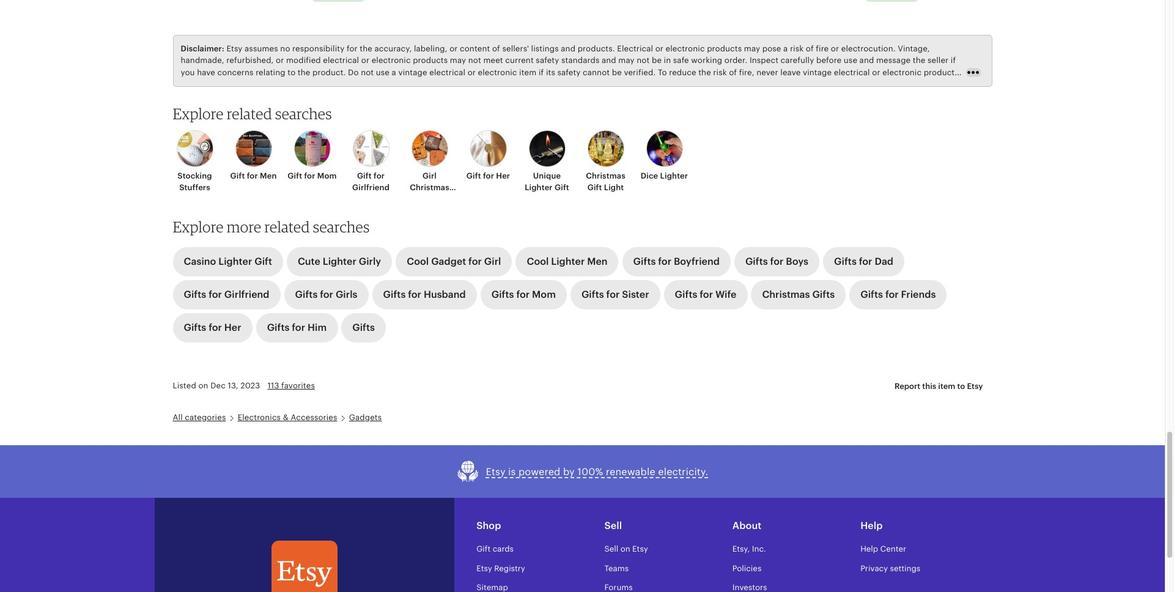 Task type: vqa. For each thing, say whether or not it's contained in the screenshot.
$ in $ 10.95 nchandcrafts
no



Task type: locate. For each thing, give the bounding box(es) containing it.
men inside cool lighter men 'link'
[[588, 256, 608, 267]]

gifts for wife
[[675, 289, 737, 300]]

for for gift for her
[[483, 172, 494, 181]]

for inside gift for men link
[[247, 172, 258, 181]]

2 explore from the top
[[173, 218, 224, 236]]

for inside gifts for husband link
[[408, 289, 422, 300]]

1 vertical spatial girl
[[484, 256, 501, 267]]

in up to
[[664, 56, 671, 65]]

electrical
[[323, 56, 359, 65], [430, 68, 466, 77], [834, 68, 871, 77]]

unique lighter gift link
[[522, 131, 573, 193]]

lighter down the unique
[[525, 183, 553, 192]]

lighter for casino
[[219, 256, 252, 267]]

0 vertical spatial her
[[496, 172, 510, 181]]

cool for cool gadget for girl
[[407, 256, 429, 267]]

her left the unique
[[496, 172, 510, 181]]

carefully
[[781, 56, 815, 65]]

item
[[520, 68, 537, 77], [939, 382, 956, 391]]

1 horizontal spatial not
[[469, 56, 481, 65]]

1 horizontal spatial men
[[588, 256, 608, 267]]

explore inside explore related searches 'region'
[[173, 104, 224, 123]]

men left "gift for mom"
[[260, 172, 277, 181]]

gifts inside "link"
[[835, 256, 857, 267]]

for
[[347, 44, 358, 53], [367, 80, 378, 89], [247, 172, 258, 181], [304, 172, 315, 181], [374, 172, 385, 181], [483, 172, 494, 181], [469, 256, 482, 267], [659, 256, 672, 267], [771, 256, 784, 267], [860, 256, 873, 267], [209, 289, 222, 300], [320, 289, 333, 300], [408, 289, 422, 300], [517, 289, 530, 300], [607, 289, 620, 300], [700, 289, 713, 300], [886, 289, 899, 300], [209, 322, 222, 333], [292, 322, 305, 333]]

gifts for wife link
[[664, 280, 748, 309]]

mom for gifts for mom
[[532, 289, 556, 300]]

0 vertical spatial searches
[[275, 104, 332, 123]]

for up gifts for her
[[209, 289, 222, 300]]

if left 'its'
[[539, 68, 544, 77]]

working
[[692, 56, 723, 65]]

1 explore from the top
[[173, 104, 224, 123]]

2 horizontal spatial and
[[860, 56, 875, 65]]

powered
[[519, 466, 561, 478]]

vintage down before
[[803, 68, 832, 77]]

not right do on the left top of the page
[[361, 68, 374, 77]]

dice
[[641, 172, 659, 181]]

see
[[274, 80, 289, 89]]

gifts for gifts for mom
[[492, 289, 514, 300]]

explore
[[173, 104, 224, 123], [173, 218, 224, 236]]

men for cool lighter men
[[588, 256, 608, 267]]

of
[[493, 44, 500, 53], [806, 44, 814, 53], [730, 68, 737, 77]]

product.
[[313, 68, 346, 77]]

for inside gifts for girlfriend link
[[209, 289, 222, 300]]

0 horizontal spatial her
[[224, 322, 241, 333]]

0 horizontal spatial cool
[[407, 256, 429, 267]]

the
[[360, 44, 373, 53], [913, 56, 926, 65], [298, 68, 311, 77], [699, 68, 712, 77]]

her inside explore related searches 'region'
[[496, 172, 510, 181]]

for inside etsy assumes no responsibility for the accuracy, labeling, or content of sellers' listings and products. electrical or electronic products may pose a risk of fire or electrocution. vintage, handmade, refurbished, or modified electrical or electronic products may not meet current safety standards and may not be in safe working order. inspect carefully before use and message the seller if you have concerns relating to the product. do not use a vintage electrical or electronic item if its safety cannot be verified. to reduce the risk of fire, never leave vintage electrical or electronic products plugged in unattended. see etsy's
[[347, 44, 358, 53]]

0 horizontal spatial mom
[[317, 172, 337, 181]]

is
[[509, 466, 516, 478]]

stocking
[[178, 172, 212, 181]]

gifts for friends
[[861, 289, 936, 300]]

113 favorites link
[[268, 381, 315, 391]]

2023
[[241, 381, 260, 391]]

0 horizontal spatial of
[[493, 44, 500, 53]]

all categories link
[[173, 413, 226, 422]]

for inside gifts for boys link
[[771, 256, 784, 267]]

1 horizontal spatial products
[[707, 44, 742, 53]]

113 favorites
[[268, 381, 315, 391]]

explore related searches region
[[166, 104, 1000, 215]]

for up explore more related searches
[[247, 172, 258, 181]]

a up for more information.
[[392, 68, 396, 77]]

christmas inside girl christmas gift link
[[410, 183, 450, 192]]

christmas inside christmas gift light link
[[586, 172, 626, 181]]

for down gifts for girlfriend link
[[209, 322, 222, 333]]

electronics & accessories
[[238, 413, 338, 422]]

wife
[[716, 289, 737, 300]]

gifts for her link
[[173, 313, 252, 343]]

2 horizontal spatial may
[[745, 44, 761, 53]]

for inside gift for girlfriend
[[374, 172, 385, 181]]

cards
[[493, 545, 514, 554]]

item inside etsy assumes no responsibility for the accuracy, labeling, or content of sellers' listings and products. electrical or electronic products may pose a risk of fire or electrocution. vintage, handmade, refurbished, or modified electrical or electronic products may not meet current safety standards and may not be in safe working order. inspect carefully before use and message the seller if you have concerns relating to the product. do not use a vintage electrical or electronic item if its safety cannot be verified. to reduce the risk of fire, never leave vintage electrical or electronic products plugged in unattended. see etsy's
[[520, 68, 537, 77]]

meet
[[484, 56, 503, 65]]

current
[[506, 56, 534, 65]]

may
[[745, 44, 761, 53], [450, 56, 466, 65], [619, 56, 635, 65]]

0 vertical spatial girl
[[423, 172, 437, 181]]

labeling,
[[414, 44, 448, 53]]

help up "privacy"
[[861, 545, 879, 554]]

gifts for sister
[[582, 289, 650, 300]]

for left the boyfriend
[[659, 256, 672, 267]]

electronic down accuracy,
[[372, 56, 411, 65]]

girlfriend for gifts for girlfriend
[[224, 289, 270, 300]]

to right this
[[958, 382, 966, 391]]

1 horizontal spatial of
[[730, 68, 737, 77]]

for inside gifts for wife link
[[700, 289, 713, 300]]

for for gifts for boys
[[771, 256, 784, 267]]

1 vertical spatial sell
[[605, 545, 619, 554]]

1 horizontal spatial mom
[[532, 289, 556, 300]]

risk down working on the top right of the page
[[714, 68, 727, 77]]

for left boys
[[771, 256, 784, 267]]

1 vertical spatial to
[[958, 382, 966, 391]]

her for gifts for her
[[224, 322, 241, 333]]

girl christmas gift link
[[404, 131, 456, 203]]

use down electrocution.
[[844, 56, 858, 65]]

electrocution.
[[842, 44, 896, 53]]

1 vertical spatial products
[[413, 56, 448, 65]]

risk
[[791, 44, 804, 53], [714, 68, 727, 77]]

1 horizontal spatial a
[[784, 44, 788, 53]]

christmas inside christmas gifts link
[[763, 289, 810, 300]]

2 vintage from the left
[[803, 68, 832, 77]]

risk up carefully
[[791, 44, 804, 53]]

0 vertical spatial safety
[[536, 56, 559, 65]]

a
[[784, 44, 788, 53], [392, 68, 396, 77]]

products
[[707, 44, 742, 53], [413, 56, 448, 65], [924, 68, 959, 77]]

all
[[173, 413, 183, 422]]

for left "sister"
[[607, 289, 620, 300]]

for up do on the left top of the page
[[347, 44, 358, 53]]

1 horizontal spatial on
[[621, 545, 631, 554]]

1 vertical spatial help
[[861, 545, 879, 554]]

plugged
[[181, 80, 213, 89]]

for for gifts for sister
[[607, 289, 620, 300]]

may up inspect
[[745, 44, 761, 53]]

0 horizontal spatial may
[[450, 56, 466, 65]]

2 horizontal spatial of
[[806, 44, 814, 53]]

mom inside explore related searches 'region'
[[317, 172, 337, 181]]

help up help center on the bottom of page
[[861, 520, 883, 532]]

the down vintage,
[[913, 56, 926, 65]]

for for gifts for mom
[[517, 289, 530, 300]]

casino lighter gift link
[[173, 247, 283, 276]]

gifts for gifts for boyfriend
[[634, 256, 656, 267]]

men inside gift for men link
[[260, 172, 277, 181]]

for left girls at the left of page
[[320, 289, 333, 300]]

gift inside "unique lighter gift"
[[555, 183, 570, 192]]

cool left 'gadget'
[[407, 256, 429, 267]]

privacy settings link
[[861, 564, 921, 573]]

0 vertical spatial sell
[[605, 520, 622, 532]]

for inside gifts for him link
[[292, 322, 305, 333]]

searches up cute lighter girly
[[313, 218, 370, 236]]

1 sell from the top
[[605, 520, 622, 532]]

for inside gift for her link
[[483, 172, 494, 181]]

or right 'fire'
[[831, 44, 840, 53]]

1 vertical spatial if
[[539, 68, 544, 77]]

christmas right gift for girlfriend at the left top of the page
[[410, 183, 450, 192]]

safety down standards
[[558, 68, 581, 77]]

electrical up the product.
[[323, 56, 359, 65]]

cool inside 'link'
[[527, 256, 549, 267]]

cool for cool lighter men
[[527, 256, 549, 267]]

for right 'gift for men'
[[304, 172, 315, 181]]

not down content
[[469, 56, 481, 65]]

item right this
[[939, 382, 956, 391]]

lighter for cute
[[323, 256, 357, 267]]

1 vertical spatial girlfriend
[[224, 289, 270, 300]]

her for gift for her
[[496, 172, 510, 181]]

more up casino lighter gift at left
[[227, 218, 262, 236]]

1 vertical spatial a
[[392, 68, 396, 77]]

&
[[283, 413, 289, 422]]

2 help from the top
[[861, 545, 879, 554]]

searches down etsy's
[[275, 104, 332, 123]]

be right cannot
[[612, 68, 622, 77]]

searches inside explore related searches 'region'
[[275, 104, 332, 123]]

electronics
[[238, 413, 281, 422]]

unattended.
[[225, 80, 272, 89]]

policies
[[733, 564, 762, 573]]

for inside gifts for boyfriend 'link'
[[659, 256, 672, 267]]

0 vertical spatial girlfriend
[[352, 183, 390, 192]]

more
[[380, 80, 400, 89], [227, 218, 262, 236]]

men for gift for men
[[260, 172, 277, 181]]

all categories
[[173, 413, 226, 422]]

0 horizontal spatial and
[[561, 44, 576, 53]]

for inside gift for mom link
[[304, 172, 315, 181]]

for right 'gadget'
[[469, 256, 482, 267]]

report this item to etsy
[[895, 382, 984, 391]]

lighter up gifts for mom
[[552, 256, 585, 267]]

gift inside the christmas gift light
[[588, 183, 602, 192]]

1 vertical spatial searches
[[313, 218, 370, 236]]

2 horizontal spatial products
[[924, 68, 959, 77]]

searches
[[275, 104, 332, 123], [313, 218, 370, 236]]

etsy inside etsy assumes no responsibility for the accuracy, labeling, or content of sellers' listings and products. electrical or electronic products may pose a risk of fire or electrocution. vintage, handmade, refurbished, or modified electrical or electronic products may not meet current safety standards and may not be in safe working order. inspect carefully before use and message the seller if you have concerns relating to the product. do not use a vintage electrical or electronic item if its safety cannot be verified. to reduce the risk of fire, never leave vintage electrical or electronic products plugged in unattended. see etsy's
[[227, 44, 243, 53]]

help center
[[861, 545, 907, 554]]

1 vertical spatial christmas
[[410, 183, 450, 192]]

for inside gifts for girls link
[[320, 289, 333, 300]]

0 horizontal spatial vintage
[[399, 68, 428, 77]]

0 vertical spatial use
[[844, 56, 858, 65]]

girl
[[423, 172, 437, 181], [484, 256, 501, 267]]

0 horizontal spatial item
[[520, 68, 537, 77]]

0 horizontal spatial christmas
[[410, 183, 450, 192]]

0 horizontal spatial a
[[392, 68, 396, 77]]

lighter left 'girly'
[[323, 256, 357, 267]]

1 vertical spatial mom
[[532, 289, 556, 300]]

1 vertical spatial on
[[621, 545, 631, 554]]

1 vertical spatial risk
[[714, 68, 727, 77]]

0 horizontal spatial products
[[413, 56, 448, 65]]

sell up sell on etsy link
[[605, 520, 622, 532]]

gifts for boys link
[[735, 247, 820, 276]]

on for listed
[[199, 381, 208, 391]]

1 horizontal spatial risk
[[791, 44, 804, 53]]

1 horizontal spatial to
[[958, 382, 966, 391]]

gifts for gifts for her
[[184, 322, 206, 333]]

1 help from the top
[[861, 520, 883, 532]]

gifts for sister link
[[571, 280, 661, 309]]

0 horizontal spatial men
[[260, 172, 277, 181]]

0 vertical spatial related
[[227, 104, 272, 123]]

13,
[[228, 381, 238, 391]]

etsy inside button
[[968, 382, 984, 391]]

0 horizontal spatial be
[[612, 68, 622, 77]]

products down labeling,
[[413, 56, 448, 65]]

0 horizontal spatial to
[[288, 68, 296, 77]]

1 horizontal spatial item
[[939, 382, 956, 391]]

gifts for him
[[267, 322, 327, 333]]

1 horizontal spatial and
[[602, 56, 617, 65]]

electrical down before
[[834, 68, 871, 77]]

etsy
[[227, 44, 243, 53], [968, 382, 984, 391], [486, 466, 506, 478], [633, 545, 648, 554], [477, 564, 492, 573]]

and up standards
[[561, 44, 576, 53]]

responsibility
[[293, 44, 345, 53]]

1 cool from the left
[[407, 256, 429, 267]]

report
[[895, 382, 921, 391]]

safety down listings
[[536, 56, 559, 65]]

for inside gifts for sister link
[[607, 289, 620, 300]]

1 horizontal spatial more
[[380, 80, 400, 89]]

electrical up the information.
[[430, 68, 466, 77]]

etsy inside 'button'
[[486, 466, 506, 478]]

2 cool from the left
[[527, 256, 549, 267]]

0 vertical spatial be
[[652, 56, 662, 65]]

girlfriend left girl christmas gift
[[352, 183, 390, 192]]

mom down cool lighter men 'link'
[[532, 289, 556, 300]]

1 horizontal spatial if
[[951, 56, 957, 65]]

1 horizontal spatial vintage
[[803, 68, 832, 77]]

gifts link
[[342, 313, 386, 343]]

gifts inside 'link'
[[634, 256, 656, 267]]

2 sell from the top
[[605, 545, 619, 554]]

girl inside girl christmas gift
[[423, 172, 437, 181]]

and down electrocution.
[[860, 56, 875, 65]]

dice lighter
[[641, 172, 688, 181]]

mom left gift for girlfriend at the left top of the page
[[317, 172, 337, 181]]

lighter up gifts for girlfriend
[[219, 256, 252, 267]]

1 vertical spatial more
[[227, 218, 262, 236]]

0 vertical spatial more
[[380, 80, 400, 89]]

for down accuracy,
[[367, 80, 378, 89]]

0 vertical spatial christmas
[[586, 172, 626, 181]]

1 horizontal spatial christmas
[[586, 172, 626, 181]]

0 horizontal spatial on
[[199, 381, 208, 391]]

products up order.
[[707, 44, 742, 53]]

1 vertical spatial use
[[376, 68, 390, 77]]

lighter right dice
[[661, 172, 688, 181]]

may down content
[[450, 56, 466, 65]]

1 vertical spatial item
[[939, 382, 956, 391]]

be
[[652, 56, 662, 65], [612, 68, 622, 77]]

products down seller in the right of the page
[[924, 68, 959, 77]]

never
[[757, 68, 779, 77]]

1 horizontal spatial cool
[[527, 256, 549, 267]]

girlfriend inside explore related searches 'region'
[[352, 183, 390, 192]]

1 vertical spatial her
[[224, 322, 241, 333]]

0 vertical spatial explore
[[173, 104, 224, 123]]

vintage up for more information.
[[399, 68, 428, 77]]

for inside gifts for mom link
[[517, 289, 530, 300]]

inc.
[[752, 545, 766, 554]]

or
[[450, 44, 458, 53], [656, 44, 664, 53], [831, 44, 840, 53], [276, 56, 284, 65], [361, 56, 370, 65], [468, 68, 476, 77], [873, 68, 881, 77]]

on left dec
[[199, 381, 208, 391]]

for left husband
[[408, 289, 422, 300]]

sell up teams
[[605, 545, 619, 554]]

not up verified.
[[637, 56, 650, 65]]

mom for gift for mom
[[317, 172, 337, 181]]

christmas for christmas gifts
[[763, 289, 810, 300]]

products.
[[578, 44, 615, 53]]

0 vertical spatial help
[[861, 520, 883, 532]]

christmas up light
[[586, 172, 626, 181]]

for left girl christmas gift link
[[374, 172, 385, 181]]

for left wife
[[700, 289, 713, 300]]

for for gift for girlfriend
[[374, 172, 385, 181]]

for inside gifts for her link
[[209, 322, 222, 333]]

or up for more information.
[[361, 56, 370, 65]]

1 vertical spatial explore
[[173, 218, 224, 236]]

0 vertical spatial item
[[520, 68, 537, 77]]

for left friends at the right of page
[[886, 289, 899, 300]]

for inside gifts for friends link
[[886, 289, 899, 300]]

1 horizontal spatial girlfriend
[[352, 183, 390, 192]]

do
[[348, 68, 359, 77]]

lighter inside "unique lighter gift"
[[525, 183, 553, 192]]

in down concerns
[[215, 80, 223, 89]]

gifts for gifts for him
[[267, 322, 290, 333]]

accuracy,
[[375, 44, 412, 53]]

to inside button
[[958, 382, 966, 391]]

christmas down gifts for boys link
[[763, 289, 810, 300]]

0 vertical spatial risk
[[791, 44, 804, 53]]

girl right 'gadget'
[[484, 256, 501, 267]]

to inside etsy assumes no responsibility for the accuracy, labeling, or content of sellers' listings and products. electrical or electronic products may pose a risk of fire or electrocution. vintage, handmade, refurbished, or modified electrical or electronic products may not meet current safety standards and may not be in safe working order. inspect carefully before use and message the seller if you have concerns relating to the product. do not use a vintage electrical or electronic item if its safety cannot be verified. to reduce the risk of fire, never leave vintage electrical or electronic products plugged in unattended. see etsy's
[[288, 68, 296, 77]]

etsy for etsy assumes no responsibility for the accuracy, labeling, or content of sellers' listings and products. electrical or electronic products may pose a risk of fire or electrocution. vintage, handmade, refurbished, or modified electrical or electronic products may not meet current safety standards and may not be in safe working order. inspect carefully before use and message the seller if you have concerns relating to the product. do not use a vintage electrical or electronic item if its safety cannot be verified. to reduce the risk of fire, never leave vintage electrical or electronic products plugged in unattended. see etsy's
[[227, 44, 243, 53]]

0 vertical spatial to
[[288, 68, 296, 77]]

for left the him in the bottom of the page
[[292, 322, 305, 333]]

use down accuracy,
[[376, 68, 390, 77]]

0 horizontal spatial if
[[539, 68, 544, 77]]

girl left gift for her
[[423, 172, 437, 181]]

gifts for husband
[[383, 289, 466, 300]]

2 vertical spatial products
[[924, 68, 959, 77]]

to up etsy's
[[288, 68, 296, 77]]

help
[[861, 520, 883, 532], [861, 545, 879, 554]]

0 vertical spatial men
[[260, 172, 277, 181]]

cannot
[[583, 68, 610, 77]]

of up "meet"
[[493, 44, 500, 53]]

or down content
[[468, 68, 476, 77]]

for inside gifts for dad "link"
[[860, 256, 873, 267]]

gifts for gifts for boys
[[746, 256, 768, 267]]

or down message
[[873, 68, 881, 77]]

cool
[[407, 256, 429, 267], [527, 256, 549, 267]]

gifts for gifts for husband
[[383, 289, 406, 300]]

her
[[496, 172, 510, 181], [224, 322, 241, 333]]

cool up gifts for mom
[[527, 256, 549, 267]]

1 horizontal spatial be
[[652, 56, 662, 65]]

sister
[[622, 289, 650, 300]]

registry
[[495, 564, 526, 573]]

gifts for girls link
[[284, 280, 369, 309]]

item down current in the top left of the page
[[520, 68, 537, 77]]

for left dad
[[860, 256, 873, 267]]

you
[[181, 68, 195, 77]]

0 vertical spatial a
[[784, 44, 788, 53]]

for down cool lighter men 'link'
[[517, 289, 530, 300]]

1 horizontal spatial in
[[664, 56, 671, 65]]

1 horizontal spatial her
[[496, 172, 510, 181]]

more left the information.
[[380, 80, 400, 89]]

of left 'fire'
[[806, 44, 814, 53]]

of down order.
[[730, 68, 737, 77]]

explore down plugged
[[173, 104, 224, 123]]

more for information.
[[380, 80, 400, 89]]

0 vertical spatial on
[[199, 381, 208, 391]]

verified.
[[624, 68, 656, 77]]

0 horizontal spatial in
[[215, 80, 223, 89]]

may down electrical
[[619, 56, 635, 65]]

gifts
[[634, 256, 656, 267], [746, 256, 768, 267], [835, 256, 857, 267], [184, 289, 206, 300], [295, 289, 318, 300], [383, 289, 406, 300], [492, 289, 514, 300], [582, 289, 604, 300], [675, 289, 698, 300], [813, 289, 835, 300], [861, 289, 884, 300], [184, 322, 206, 333], [267, 322, 290, 333], [353, 322, 375, 333]]

0 vertical spatial in
[[664, 56, 671, 65]]

christmas gift light
[[586, 172, 626, 192]]

related up cute
[[265, 218, 310, 236]]

1 horizontal spatial girl
[[484, 256, 501, 267]]

2 horizontal spatial christmas
[[763, 289, 810, 300]]

men up gifts for sister
[[588, 256, 608, 267]]

2 vertical spatial christmas
[[763, 289, 810, 300]]

her down gifts for girlfriend link
[[224, 322, 241, 333]]

0 vertical spatial mom
[[317, 172, 337, 181]]

not
[[469, 56, 481, 65], [637, 56, 650, 65], [361, 68, 374, 77]]

renewable
[[606, 466, 656, 478]]

on up teams
[[621, 545, 631, 554]]

safe
[[674, 56, 689, 65]]

the left accuracy,
[[360, 44, 373, 53]]

electronic down "meet"
[[478, 68, 517, 77]]

if right seller in the right of the page
[[951, 56, 957, 65]]

gift for her link
[[463, 131, 514, 182]]

related down the unattended.
[[227, 104, 272, 123]]

0 horizontal spatial girlfriend
[[224, 289, 270, 300]]



Task type: describe. For each thing, give the bounding box(es) containing it.
stocking stuffers link
[[169, 131, 221, 193]]

gift cards
[[477, 545, 514, 554]]

for for gift for mom
[[304, 172, 315, 181]]

for inside cool gadget for girl link
[[469, 256, 482, 267]]

gifts for gifts for girls
[[295, 289, 318, 300]]

girlfriend for gift for girlfriend
[[352, 183, 390, 192]]

light
[[604, 183, 624, 192]]

sellers'
[[503, 44, 529, 53]]

for for gifts for wife
[[700, 289, 713, 300]]

gifts for gifts for sister
[[582, 289, 604, 300]]

boyfriend
[[674, 256, 720, 267]]

0 vertical spatial if
[[951, 56, 957, 65]]

gift for her
[[467, 172, 510, 181]]

concerns
[[218, 68, 254, 77]]

lighter for cool
[[552, 256, 585, 267]]

etsy,
[[733, 545, 750, 554]]

have
[[197, 68, 215, 77]]

etsy is powered by 100% renewable electricity. button
[[457, 460, 709, 483]]

leave
[[781, 68, 801, 77]]

fire,
[[740, 68, 755, 77]]

stocking stuffers
[[178, 172, 212, 192]]

0 horizontal spatial use
[[376, 68, 390, 77]]

girls
[[336, 289, 358, 300]]

or left content
[[450, 44, 458, 53]]

privacy settings
[[861, 564, 921, 573]]

0 horizontal spatial not
[[361, 68, 374, 77]]

boys
[[786, 256, 809, 267]]

1 vertical spatial safety
[[558, 68, 581, 77]]

gadget
[[431, 256, 466, 267]]

etsy, inc. link
[[733, 545, 766, 554]]

gifts for gifts for wife
[[675, 289, 698, 300]]

listed
[[173, 381, 196, 391]]

more for related
[[227, 218, 262, 236]]

etsy's
[[291, 80, 313, 89]]

sell for sell
[[605, 520, 622, 532]]

1 horizontal spatial electrical
[[430, 68, 466, 77]]

etsy, inc.
[[733, 545, 766, 554]]

gadgets
[[349, 413, 382, 422]]

gifts for gifts link
[[353, 322, 375, 333]]

fire
[[816, 44, 829, 53]]

christmas gift light link
[[580, 131, 632, 193]]

for for gifts for girlfriend
[[209, 289, 222, 300]]

christmas gifts
[[763, 289, 835, 300]]

privacy
[[861, 564, 889, 573]]

settings
[[891, 564, 921, 573]]

order.
[[725, 56, 748, 65]]

or up to
[[656, 44, 664, 53]]

gifts for gifts for dad
[[835, 256, 857, 267]]

2 horizontal spatial electrical
[[834, 68, 871, 77]]

disclaimer:
[[181, 44, 224, 53]]

for for gifts for girls
[[320, 289, 333, 300]]

etsy registry
[[477, 564, 526, 573]]

for for gifts for boyfriend
[[659, 256, 672, 267]]

1 vertical spatial in
[[215, 80, 223, 89]]

electronics & accessories link
[[238, 413, 338, 422]]

gift cards link
[[477, 545, 514, 554]]

related inside 'region'
[[227, 104, 272, 123]]

1 horizontal spatial use
[[844, 56, 858, 65]]

lighter for dice
[[661, 172, 688, 181]]

teams
[[605, 564, 629, 573]]

etsy is powered by 100% renewable electricity.
[[486, 466, 709, 478]]

girly
[[359, 256, 381, 267]]

sell on etsy link
[[605, 545, 648, 554]]

1 vertical spatial related
[[265, 218, 310, 236]]

dice lighter link
[[639, 131, 691, 182]]

girl christmas gift
[[410, 172, 450, 203]]

1 vertical spatial be
[[612, 68, 622, 77]]

seller
[[928, 56, 949, 65]]

standards
[[562, 56, 600, 65]]

to
[[658, 68, 667, 77]]

for for gifts for him
[[292, 322, 305, 333]]

cool lighter men link
[[516, 247, 619, 276]]

the down modified
[[298, 68, 311, 77]]

for for gifts for dad
[[860, 256, 873, 267]]

on for sell
[[621, 545, 631, 554]]

113
[[268, 381, 279, 391]]

christmas for christmas gift light
[[586, 172, 626, 181]]

100%
[[578, 466, 604, 478]]

inspect
[[750, 56, 779, 65]]

explore for explore more related searches
[[173, 218, 224, 236]]

for for gifts for husband
[[408, 289, 422, 300]]

2 horizontal spatial not
[[637, 56, 650, 65]]

for for gift for men
[[247, 172, 258, 181]]

for for gifts for her
[[209, 322, 222, 333]]

gift for mom link
[[287, 131, 338, 182]]

gifts for girlfriend
[[184, 289, 270, 300]]

gifts for boyfriend link
[[623, 247, 731, 276]]

electrical
[[618, 44, 654, 53]]

electricity.
[[659, 466, 709, 478]]

teams link
[[605, 564, 629, 573]]

report this item to etsy button
[[886, 376, 993, 398]]

sell for sell on etsy
[[605, 545, 619, 554]]

modified
[[286, 56, 321, 65]]

lighter for unique
[[525, 183, 553, 192]]

handmade,
[[181, 56, 224, 65]]

cute
[[298, 256, 321, 267]]

casino
[[184, 256, 216, 267]]

gifts for gifts for friends
[[861, 289, 884, 300]]

gift for mom
[[288, 172, 337, 181]]

0 horizontal spatial risk
[[714, 68, 727, 77]]

sell on etsy
[[605, 545, 648, 554]]

for for gifts for friends
[[886, 289, 899, 300]]

help for help center
[[861, 545, 879, 554]]

etsy for etsy is powered by 100% renewable electricity.
[[486, 466, 506, 478]]

gift inside girl christmas gift
[[423, 194, 437, 203]]

gifts for gifts for girlfriend
[[184, 289, 206, 300]]

help center link
[[861, 545, 907, 554]]

dad
[[875, 256, 894, 267]]

assumes
[[245, 44, 278, 53]]

gifts for mom link
[[481, 280, 567, 309]]

cool gadget for girl
[[407, 256, 501, 267]]

explore for explore related searches
[[173, 104, 224, 123]]

by
[[563, 466, 575, 478]]

gifts for mom
[[492, 289, 556, 300]]

no
[[280, 44, 290, 53]]

electronic down message
[[883, 68, 922, 77]]

shop
[[477, 520, 501, 532]]

or down no
[[276, 56, 284, 65]]

gifts for boys
[[746, 256, 809, 267]]

1 horizontal spatial may
[[619, 56, 635, 65]]

gifts for girlfriend link
[[173, 280, 281, 309]]

the down working on the top right of the page
[[699, 68, 712, 77]]

gift inside gift for girlfriend
[[357, 172, 372, 181]]

1 vintage from the left
[[399, 68, 428, 77]]

item inside button
[[939, 382, 956, 391]]

reduce
[[670, 68, 697, 77]]

help for help
[[861, 520, 883, 532]]

accessories
[[291, 413, 338, 422]]

0 horizontal spatial electrical
[[323, 56, 359, 65]]

gift for girlfriend link
[[345, 131, 397, 193]]

etsy for etsy registry
[[477, 564, 492, 573]]

0 vertical spatial products
[[707, 44, 742, 53]]

listed on dec 13, 2023
[[173, 381, 260, 391]]

before
[[817, 56, 842, 65]]

electronic up safe
[[666, 44, 705, 53]]

gifts for dad link
[[824, 247, 905, 276]]

husband
[[424, 289, 466, 300]]

cool lighter men
[[527, 256, 608, 267]]

favorites
[[282, 381, 315, 391]]



